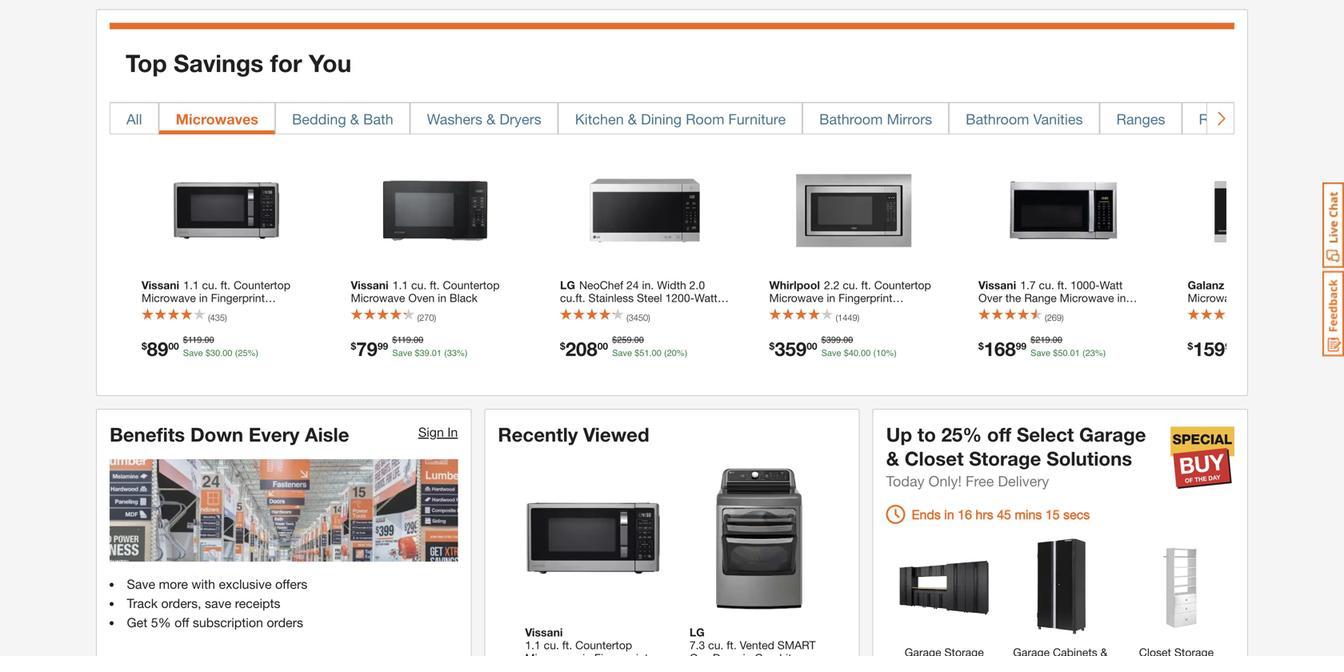 Task type: vqa. For each thing, say whether or not it's contained in the screenshot.


Task type: locate. For each thing, give the bounding box(es) containing it.
watt
[[1100, 278, 1123, 292], [694, 291, 717, 304], [802, 317, 825, 330]]

stainless up "3450"
[[588, 291, 634, 304]]

1 bathroom from the left
[[819, 111, 883, 128]]

watt inside "neochef 24 in. width 2.0 cu.ft. stainless steel 1200-watt countertop microwave"
[[694, 291, 717, 304]]

00 left 399
[[807, 340, 817, 352]]

& left bath at the left top of the page
[[350, 111, 359, 128]]

1.7
[[1020, 278, 1036, 292]]

3 %) from the left
[[677, 348, 687, 358]]

39
[[420, 348, 429, 358]]

save left 30
[[183, 348, 203, 358]]

) for 359
[[857, 312, 859, 323]]

lg left neochef
[[560, 278, 575, 292]]

washers & dryers button
[[410, 103, 558, 135]]

2 bathroom from the left
[[966, 111, 1029, 128]]

cu. inside '2.2 cu. ft. countertop microwave in fingerprint resistant stainless steel with 1,200-watt cooking power'
[[843, 278, 858, 292]]

bath
[[363, 111, 393, 128]]

ft. inside '2.2 cu. ft. countertop microwave in fingerprint resistant stainless steel with 1,200-watt cooking power'
[[861, 278, 871, 292]]

%) right 50
[[1095, 348, 1106, 358]]

stainless inside "neochef 24 in. width 2.0 cu.ft. stainless steel 1200-watt countertop microwave"
[[588, 291, 634, 304]]

fingerprint up 1449
[[839, 291, 892, 304]]

save inside $ 168 99 $ 219 . 00 save $ 50 . 01 ( 23 %)
[[1031, 348, 1051, 358]]

%) right the 39
[[457, 348, 468, 358]]

with
[[896, 304, 917, 317], [192, 576, 215, 592]]

vissani for 168
[[978, 278, 1016, 292]]

%) right 30
[[248, 348, 258, 358]]

30
[[210, 348, 220, 358]]

2 horizontal spatial watt
[[1100, 278, 1123, 292]]

lg for lg 7.3 cu. ft. vented smart gas dryer in graphit
[[689, 626, 705, 639]]

1 %) from the left
[[248, 348, 258, 358]]

cu. inside 1.7 cu. ft. 1000-watt over the range microwave in stainless steel
[[1039, 278, 1054, 292]]

stainless inside '2.2 cu. ft. countertop microwave in fingerprint resistant stainless steel with 1,200-watt cooking power'
[[819, 304, 864, 317]]

orders,
[[161, 596, 201, 611]]

( right the 39
[[444, 348, 447, 358]]

1.1
[[183, 278, 199, 292], [393, 278, 408, 292], [525, 639, 541, 652]]

119 right 89
[[188, 335, 202, 345]]

99 down galanz link
[[1225, 340, 1236, 352]]

(
[[208, 312, 210, 323], [417, 312, 419, 323], [626, 312, 629, 323], [836, 312, 838, 323], [1045, 312, 1047, 323], [235, 348, 238, 358], [444, 348, 447, 358], [664, 348, 667, 358], [873, 348, 876, 358], [1082, 348, 1085, 358]]

bathroom left mirrors
[[819, 111, 883, 128]]

25
[[238, 348, 248, 358]]

& left dining
[[628, 111, 637, 128]]

1.1 for 79
[[393, 278, 408, 292]]

33
[[447, 348, 457, 358]]

1 horizontal spatial fingerprint
[[839, 291, 892, 304]]

bedding
[[292, 111, 346, 128]]

0 horizontal spatial 99
[[378, 340, 388, 352]]

2 horizontal spatial 1.1
[[525, 639, 541, 652]]

1 horizontal spatial 1.1 cu. ft. countertop microwave in fingerprint resistant stainless steel image
[[517, 463, 669, 614]]

countertop inside "neochef 24 in. width 2.0 cu.ft. stainless steel 1200-watt countertop microwave"
[[560, 304, 617, 317]]

fingerprint up ( 435 )
[[211, 291, 265, 304]]

ft. inside 1.1 cu. ft. countertop microwave in fingerprint resistant stainless steel
[[220, 278, 230, 292]]

resistant up 89
[[142, 304, 188, 317]]

ft. inside 1.1 cu. ft. countertop microwave oven in black
[[430, 278, 440, 292]]

bathroom vanities
[[966, 111, 1083, 128]]

00 up 50
[[1053, 335, 1062, 345]]

0 horizontal spatial 119
[[188, 335, 202, 345]]

( down range on the top right of the page
[[1045, 312, 1047, 323]]

2 fingerprint from the left
[[839, 291, 892, 304]]

00 left 30
[[168, 340, 179, 352]]

2 ) from the left
[[434, 312, 436, 323]]

steel down the 1.7
[[1027, 304, 1052, 317]]

cu. inside 1.1 cu. ft. countertop microwave in fingerprint resistant stainless steel
[[202, 278, 217, 292]]

kitchen
[[575, 111, 624, 128]]

next arrow image
[[1214, 111, 1227, 126]]

& for kitchen
[[628, 111, 637, 128]]

refrigerators
[[1199, 111, 1282, 128]]

save for 89
[[183, 348, 203, 358]]

1 vertical spatial off
[[174, 615, 189, 630]]

00 inside the $ 79 99 $ 119 . 00 save $ 39 . 01 ( 33 %)
[[414, 335, 423, 345]]

00 right 30
[[223, 348, 232, 358]]

20
[[667, 348, 677, 358]]

neochef 24 in. width 2.0 cu.ft. stainless steel 1200-watt countertop microwave image
[[584, 151, 705, 271]]

119 inside the $ 79 99 $ 119 . 00 save $ 39 . 01 ( 33 %)
[[397, 335, 411, 345]]

off inside up to 25% off select garage & closet storage solutions today only! free delivery
[[987, 423, 1011, 446]]

in
[[447, 425, 458, 440]]

( 270 )
[[417, 312, 436, 323]]

steel
[[637, 291, 662, 304], [240, 304, 265, 317], [867, 304, 893, 317], [1027, 304, 1052, 317]]

aisle
[[305, 423, 349, 446]]

219
[[1035, 335, 1050, 345]]

with inside '2.2 cu. ft. countertop microwave in fingerprint resistant stainless steel with 1,200-watt cooking power'
[[896, 304, 917, 317]]

1 99 from the left
[[378, 340, 388, 352]]

%) right 51 on the left of page
[[677, 348, 687, 358]]

1 horizontal spatial resistant
[[769, 304, 816, 317]]

2.2 cu. ft. countertop microwave in fingerprint resistant stainless steel with 1,200-watt cooking power
[[769, 278, 931, 330]]

2 resistant from the left
[[769, 304, 816, 317]]

vissani for 89
[[142, 278, 179, 292]]

2.0
[[689, 278, 705, 292]]

00 up 30
[[204, 335, 214, 345]]

resistant
[[142, 304, 188, 317], [769, 304, 816, 317]]

( inside '$ 89 00 $ 119 . 00 save $ 30 . 00 ( 25 %)'
[[235, 348, 238, 358]]

range
[[1024, 291, 1057, 304]]

23
[[1085, 348, 1095, 358]]

down
[[190, 423, 243, 446]]

01 right the 39
[[432, 348, 442, 358]]

select
[[1017, 423, 1074, 446]]

1200-
[[665, 291, 694, 304]]

countertop for 89
[[234, 278, 290, 292]]

0 vertical spatial off
[[987, 423, 1011, 446]]

( right 40 on the bottom right of the page
[[873, 348, 876, 358]]

119 right 79
[[397, 335, 411, 345]]

save down 399
[[821, 348, 841, 358]]

ft.
[[220, 278, 230, 292], [430, 278, 440, 292], [861, 278, 871, 292], [1057, 278, 1067, 292], [562, 639, 572, 652], [727, 639, 737, 652]]

5%
[[151, 615, 171, 630]]

0 vertical spatial with
[[896, 304, 917, 317]]

( down oven
[[417, 312, 419, 323]]

stainless up '$ 89 00 $ 119 . 00 save $ 30 . 00 ( 25 %)'
[[191, 304, 237, 317]]

1 horizontal spatial lg
[[689, 626, 705, 639]]

01 inside $ 168 99 $ 219 . 00 save $ 50 . 01 ( 23 %)
[[1070, 348, 1080, 358]]

save inside $ 359 00 $ 399 . 00 save $ 40 . 00 ( 10 %)
[[821, 348, 841, 358]]

recently viewed
[[498, 423, 649, 446]]

$ inside $ 159 99
[[1188, 340, 1193, 352]]

save inside the $ 79 99 $ 119 . 00 save $ 39 . 01 ( 33 %)
[[392, 348, 412, 358]]

in.
[[642, 278, 654, 292]]

99 left the 39
[[378, 340, 388, 352]]

( right 51 on the left of page
[[664, 348, 667, 358]]

lg inside "lg 7.3 cu. ft. vented smart gas dryer in graphit"
[[689, 626, 705, 639]]

save down the 219
[[1031, 348, 1051, 358]]

1.1 inside 1.1 cu. ft. countertop microwave in fingerprint resistant stainless steel
[[183, 278, 199, 292]]

countertop inside 1.1 cu. ft. countertop microwave oven in black
[[443, 278, 500, 292]]

solutions
[[1047, 447, 1132, 470]]

2 119 from the left
[[397, 335, 411, 345]]

countertop inside '2.2 cu. ft. countertop microwave in fingerprint resistant stainless steel with 1,200-watt cooking power'
[[874, 278, 931, 292]]

%) inside the $ 79 99 $ 119 . 00 save $ 39 . 01 ( 33 %)
[[457, 348, 468, 358]]

1 ) from the left
[[225, 312, 227, 323]]

01 inside the $ 79 99 $ 119 . 00 save $ 39 . 01 ( 33 %)
[[432, 348, 442, 358]]

stainless down the 1.7
[[978, 304, 1024, 317]]

watt inside '2.2 cu. ft. countertop microwave in fingerprint resistant stainless steel with 1,200-watt cooking power'
[[802, 317, 825, 330]]

special buy logo image
[[1170, 426, 1234, 490]]

washers & dryers
[[427, 111, 541, 128]]

99 left the 219
[[1016, 340, 1027, 352]]

01 for 168
[[1070, 348, 1080, 358]]

fingerprint for 89
[[211, 291, 265, 304]]

stainless inside 1.1 cu. ft. countertop microwave in fingerprint resistant stainless steel
[[191, 304, 237, 317]]

0 horizontal spatial lg
[[560, 278, 575, 292]]

steel right ( 1449 )
[[867, 304, 893, 317]]

& left 'dryers'
[[486, 111, 496, 128]]

99 inside $ 159 99
[[1225, 340, 1236, 352]]

1 resistant from the left
[[142, 304, 188, 317]]

1.1 inside 1.1 cu. ft. countertop microwave oven in black
[[393, 278, 408, 292]]

off up storage
[[987, 423, 1011, 446]]

%) inside $ 208 00 $ 259 . 00 save $ 51 . 00 ( 20 %)
[[677, 348, 687, 358]]

1 vertical spatial lg
[[689, 626, 705, 639]]

1.1 cu. ft. countertop microwave oven in black image
[[375, 151, 496, 271]]

steel right 435
[[240, 304, 265, 317]]

neochef
[[579, 278, 623, 292]]

ft. inside 1.7 cu. ft. 1000-watt over the range microwave in stainless steel
[[1057, 278, 1067, 292]]

with right cooking at the right of the page
[[896, 304, 917, 317]]

& inside "button"
[[350, 111, 359, 128]]

2.2
[[824, 278, 840, 292]]

resistant for 359
[[769, 304, 816, 317]]

resistant for 89
[[142, 304, 188, 317]]

119 inside '$ 89 00 $ 119 . 00 save $ 30 . 00 ( 25 %)'
[[188, 335, 202, 345]]

00 right 40 on the bottom right of the page
[[861, 348, 871, 358]]

1 horizontal spatial watt
[[802, 317, 825, 330]]

with up save
[[192, 576, 215, 592]]

1 vertical spatial 1.1 cu. ft. countertop microwave in fingerprint resistant stainless steel image
[[517, 463, 669, 614]]

fingerprint for 359
[[839, 291, 892, 304]]

vissani for 79
[[351, 278, 389, 292]]

( up 399
[[836, 312, 838, 323]]

%) inside '$ 89 00 $ 119 . 00 save $ 30 . 00 ( 25 %)'
[[248, 348, 258, 358]]

bathroom left vanities
[[966, 111, 1029, 128]]

0 horizontal spatial 1.1 cu. ft. countertop microwave in fingerprint resistant stainless steel image
[[166, 151, 286, 271]]

3450
[[629, 312, 648, 323]]

steel inside "neochef 24 in. width 2.0 cu.ft. stainless steel 1200-watt countertop microwave"
[[637, 291, 662, 304]]

offers
[[275, 576, 307, 592]]

ranges button
[[1100, 103, 1182, 135]]

closet storage systems product image image
[[1127, 537, 1226, 636]]

0 horizontal spatial 01
[[432, 348, 442, 358]]

room
[[686, 111, 724, 128]]

( 1449 )
[[836, 312, 859, 323]]

save left the 39
[[392, 348, 412, 358]]

resistant inside 1.1 cu. ft. countertop microwave in fingerprint resistant stainless steel
[[142, 304, 188, 317]]

0 horizontal spatial bathroom
[[819, 111, 883, 128]]

recently
[[498, 423, 578, 446]]

over
[[978, 291, 1002, 304]]

the
[[1005, 291, 1021, 304]]

%) for 359
[[886, 348, 897, 358]]

lg 7.3 cu. ft. vented smart gas dryer in graphit
[[689, 626, 819, 656]]

1 horizontal spatial 99
[[1016, 340, 1027, 352]]

( 3450 )
[[626, 312, 650, 323]]

off down orders,
[[174, 615, 189, 630]]

vissani
[[142, 278, 179, 292], [351, 278, 389, 292], [978, 278, 1016, 292], [525, 626, 563, 639]]

resistant down whirlpool
[[769, 304, 816, 317]]

1 horizontal spatial with
[[896, 304, 917, 317]]

00 left 259
[[597, 340, 608, 352]]

orders
[[267, 615, 303, 630]]

1.7 cu. ft. 1000-watt over the range microwave in stainless steel image
[[1003, 151, 1123, 271]]

00 inside $ 168 99 $ 219 . 00 save $ 50 . 01 ( 23 %)
[[1053, 335, 1062, 345]]

1 horizontal spatial bathroom
[[966, 111, 1029, 128]]

ends in 16 hrs 45 mins 15 secs
[[912, 507, 1090, 522]]

( up 259
[[626, 312, 629, 323]]

receipts
[[235, 596, 280, 611]]

cu. for 168
[[1039, 278, 1054, 292]]

01 right 50
[[1070, 348, 1080, 358]]

resistant inside '2.2 cu. ft. countertop microwave in fingerprint resistant stainless steel with 1,200-watt cooking power'
[[769, 304, 816, 317]]

208
[[565, 337, 597, 360]]

00 up 40 on the bottom right of the page
[[843, 335, 853, 345]]

save inside '$ 89 00 $ 119 . 00 save $ 30 . 00 ( 25 %)'
[[183, 348, 203, 358]]

countertop inside 1.1 cu. ft. countertop microwave in fingerprint resistant stainless steel
[[234, 278, 290, 292]]

cu. for 359
[[843, 278, 858, 292]]

every
[[249, 423, 300, 446]]

fingerprint inside 1.1 cu. ft. countertop microwave in fingerprint resistant stainless steel
[[211, 291, 265, 304]]

1 119 from the left
[[188, 335, 202, 345]]

119 for 79
[[397, 335, 411, 345]]

bathroom for bathroom mirrors
[[819, 111, 883, 128]]

1.1 cu. ft. countertop microwave in fingerprint resistant stainless steel image for 7.3 cu. ft. vented smart gas dryer in graphite steel with easyload door and sensor dry technology image
[[517, 463, 669, 614]]

& down up
[[886, 447, 899, 470]]

1 horizontal spatial 01
[[1070, 348, 1080, 358]]

0 horizontal spatial fingerprint
[[211, 291, 265, 304]]

4 ) from the left
[[857, 312, 859, 323]]

2 99 from the left
[[1016, 340, 1027, 352]]

0 horizontal spatial off
[[174, 615, 189, 630]]

sign in
[[418, 425, 458, 440]]

save up track
[[127, 576, 155, 592]]

0 horizontal spatial 1.1
[[183, 278, 199, 292]]

%)
[[248, 348, 258, 358], [457, 348, 468, 358], [677, 348, 687, 358], [886, 348, 897, 358], [1095, 348, 1106, 358]]

1 fingerprint from the left
[[211, 291, 265, 304]]

99 inside the $ 79 99 $ 119 . 00 save $ 39 . 01 ( 33 %)
[[378, 340, 388, 352]]

countertop for 359
[[874, 278, 931, 292]]

3 ) from the left
[[648, 312, 650, 323]]

1 01 from the left
[[432, 348, 442, 358]]

1.1 cu. ft. countertop microwave in fingerprint resistant stainless steel image
[[166, 151, 286, 271], [517, 463, 669, 614]]

galanz
[[1188, 278, 1224, 292]]

1 horizontal spatial 119
[[397, 335, 411, 345]]

99
[[378, 340, 388, 352], [1016, 340, 1027, 352], [1225, 340, 1236, 352]]

watt inside 1.7 cu. ft. 1000-watt over the range microwave in stainless steel
[[1100, 278, 1123, 292]]

fingerprint inside '2.2 cu. ft. countertop microwave in fingerprint resistant stainless steel with 1,200-watt cooking power'
[[839, 291, 892, 304]]

15
[[1046, 507, 1060, 522]]

1 horizontal spatial 1.1
[[393, 278, 408, 292]]

%) inside $ 359 00 $ 399 . 00 save $ 40 . 00 ( 10 %)
[[886, 348, 897, 358]]

0 vertical spatial lg
[[560, 278, 575, 292]]

benefits
[[110, 423, 185, 446]]

%) for 168
[[1095, 348, 1106, 358]]

) for 208
[[648, 312, 650, 323]]

all button
[[110, 103, 159, 135]]

lg up gas at the bottom of the page
[[689, 626, 705, 639]]

0 vertical spatial 1.1 cu. ft. countertop microwave in fingerprint resistant stainless steel image
[[166, 151, 286, 271]]

01 for 79
[[432, 348, 442, 358]]

%) down power
[[886, 348, 897, 358]]

1 horizontal spatial off
[[987, 423, 1011, 446]]

99 inside $ 168 99 $ 219 . 00 save $ 50 . 01 ( 23 %)
[[1016, 340, 1027, 352]]

0 horizontal spatial resistant
[[142, 304, 188, 317]]

) for 79
[[434, 312, 436, 323]]

stainless inside 1.7 cu. ft. 1000-watt over the range microwave in stainless steel
[[978, 304, 1024, 317]]

00 up the 39
[[414, 335, 423, 345]]

0 horizontal spatial watt
[[694, 291, 717, 304]]

fingerprint
[[211, 291, 265, 304], [839, 291, 892, 304]]

cu. inside "lg 7.3 cu. ft. vented smart gas dryer in graphit"
[[708, 639, 724, 652]]

5 ) from the left
[[1062, 312, 1064, 323]]

ft. for 79
[[430, 278, 440, 292]]

2 01 from the left
[[1070, 348, 1080, 358]]

%) inside $ 168 99 $ 219 . 00 save $ 50 . 01 ( 23 %)
[[1095, 348, 1106, 358]]

save down 259
[[612, 348, 632, 358]]

microwave inside '2.2 cu. ft. countertop microwave in fingerprint resistant stainless steel with 1,200-watt cooking power'
[[769, 291, 824, 304]]

2 horizontal spatial 99
[[1225, 340, 1236, 352]]

microwave inside vissani 1.1 cu. ft. countertop microwave in fingerprin
[[525, 651, 579, 656]]

( right 50
[[1082, 348, 1085, 358]]

save inside $ 208 00 $ 259 . 00 save $ 51 . 00 ( 20 %)
[[612, 348, 632, 358]]

stainless down 2.2
[[819, 304, 864, 317]]

in inside 1.1 cu. ft. countertop microwave in fingerprint resistant stainless steel
[[199, 291, 208, 304]]

& for bedding
[[350, 111, 359, 128]]

( right 30
[[235, 348, 238, 358]]

save for 208
[[612, 348, 632, 358]]

00 right 51 on the left of page
[[652, 348, 662, 358]]

3 99 from the left
[[1225, 340, 1236, 352]]

in inside 1.7 cu. ft. 1000-watt over the range microwave in stainless steel
[[1117, 291, 1126, 304]]

microwave inside 1.7 cu. ft. 1000-watt over the range microwave in stainless steel
[[1060, 291, 1114, 304]]

0 horizontal spatial with
[[192, 576, 215, 592]]

7.3
[[689, 639, 705, 652]]

countertop
[[234, 278, 290, 292], [443, 278, 500, 292], [874, 278, 931, 292], [560, 304, 617, 317], [575, 639, 632, 652]]

cu. inside 1.1 cu. ft. countertop microwave oven in black
[[411, 278, 427, 292]]

dining
[[641, 111, 682, 128]]

4 %) from the left
[[886, 348, 897, 358]]

$ 168 99 $ 219 . 00 save $ 50 . 01 ( 23 %)
[[978, 335, 1106, 360]]

1.1 cu. ft. countertop microwave in fingerprint resistant stainless steel image for 1.1 cu. ft. countertop microwave oven in black image on the left top of the page
[[166, 151, 286, 271]]

2 %) from the left
[[457, 348, 468, 358]]

5 %) from the left
[[1095, 348, 1106, 358]]

&
[[350, 111, 359, 128], [486, 111, 496, 128], [628, 111, 637, 128], [886, 447, 899, 470]]

steel up ( 3450 )
[[637, 291, 662, 304]]

up to 25% off select garage & closet storage solutions today only! free delivery
[[886, 423, 1146, 490]]

stainless
[[588, 291, 634, 304], [191, 304, 237, 317], [819, 304, 864, 317], [978, 304, 1024, 317]]

1 vertical spatial with
[[192, 576, 215, 592]]



Task type: describe. For each thing, give the bounding box(es) containing it.
secs
[[1063, 507, 1090, 522]]

2.2 cu. ft. countertop microwave expresswave in stainless steel with sensor cooking technology image
[[1212, 151, 1332, 271]]

( inside $ 208 00 $ 259 . 00 save $ 51 . 00 ( 20 %)
[[664, 348, 667, 358]]

steel inside '2.2 cu. ft. countertop microwave in fingerprint resistant stainless steel with 1,200-watt cooking power'
[[867, 304, 893, 317]]

7.3 cu. ft. vented smart gas dryer in graphite steel with easyload door and sensor dry technology image
[[681, 463, 833, 614]]

in inside vissani 1.1 cu. ft. countertop microwave in fingerprin
[[583, 651, 591, 656]]

you
[[309, 49, 351, 77]]

live chat image
[[1322, 182, 1344, 268]]

in inside '2.2 cu. ft. countertop microwave in fingerprint resistant stainless steel with 1,200-watt cooking power'
[[827, 291, 835, 304]]

more
[[159, 576, 188, 592]]

cooking
[[828, 317, 870, 330]]

( up '$ 89 00 $ 119 . 00 save $ 30 . 00 ( 25 %)'
[[208, 312, 210, 323]]

vissani inside vissani 1.1 cu. ft. countertop microwave in fingerprin
[[525, 626, 563, 639]]

1.1 for 89
[[183, 278, 199, 292]]

benefits down every aisle
[[110, 423, 349, 446]]

up
[[886, 423, 912, 446]]

today only!
[[886, 473, 962, 490]]

bedding & bath
[[292, 111, 393, 128]]

sign in link
[[418, 425, 458, 440]]

25%
[[941, 423, 982, 446]]

for
[[270, 49, 302, 77]]

bathroom for bathroom vanities
[[966, 111, 1029, 128]]

435
[[210, 312, 225, 323]]

79
[[356, 337, 378, 360]]

ranges
[[1116, 111, 1165, 128]]

1.7 cu. ft. 1000-watt over the range microwave in stainless steel
[[978, 278, 1126, 317]]

cu. inside vissani 1.1 cu. ft. countertop microwave in fingerprin
[[544, 639, 559, 652]]

) for 89
[[225, 312, 227, 323]]

cu. for 79
[[411, 278, 427, 292]]

$ 208 00 $ 259 . 00 save $ 51 . 00 ( 20 %)
[[560, 335, 687, 360]]

%) for 208
[[677, 348, 687, 358]]

microwave inside 1.1 cu. ft. countertop microwave in fingerprint resistant stainless steel
[[142, 291, 196, 304]]

ft. for 168
[[1057, 278, 1067, 292]]

dryers
[[499, 111, 541, 128]]

in inside "lg 7.3 cu. ft. vented smart gas dryer in graphit"
[[743, 651, 751, 656]]

whirlpool
[[769, 278, 820, 292]]

mirrors
[[887, 111, 932, 128]]

1.1 inside vissani 1.1 cu. ft. countertop microwave in fingerprin
[[525, 639, 541, 652]]

10
[[876, 348, 886, 358]]

track
[[127, 596, 158, 611]]

free delivery
[[966, 473, 1049, 490]]

1.1 cu. ft. countertop microwave in fingerprint resistant stainless steel
[[142, 278, 290, 317]]

$ 159 99
[[1188, 337, 1236, 360]]

bathroom vanities button
[[949, 103, 1100, 135]]

cu. for 89
[[202, 278, 217, 292]]

51
[[639, 348, 649, 358]]

steel inside 1.7 cu. ft. 1000-watt over the range microwave in stainless steel
[[1027, 304, 1052, 317]]

ends
[[912, 507, 941, 522]]

dryer
[[713, 651, 740, 656]]

( inside $ 168 99 $ 219 . 00 save $ 50 . 01 ( 23 %)
[[1082, 348, 1085, 358]]

40
[[849, 348, 859, 358]]

ft. inside vissani 1.1 cu. ft. countertop microwave in fingerprin
[[562, 639, 572, 652]]

power
[[873, 317, 905, 330]]

1449
[[838, 312, 857, 323]]

neochef 24 in. width 2.0 cu.ft. stainless steel 1200-watt countertop microwave
[[560, 278, 717, 317]]

garage cabinets & workbenches product image image
[[1011, 537, 1110, 636]]

save more with exclusive offers track orders, save receipts get 5% off subscription orders
[[127, 576, 307, 630]]

all
[[126, 111, 142, 128]]

to
[[917, 423, 936, 446]]

) for 168
[[1062, 312, 1064, 323]]

get
[[127, 615, 147, 630]]

top savings for you
[[126, 49, 351, 77]]

45
[[997, 507, 1011, 522]]

save for 168
[[1031, 348, 1051, 358]]

2.2 cu. ft. countertop microwave in fingerprint resistant stainless steel with 1,200-watt cooking power image
[[794, 151, 914, 271]]

feedback link image
[[1322, 270, 1344, 357]]

smart
[[777, 639, 816, 652]]

gas
[[689, 651, 710, 656]]

countertop inside vissani 1.1 cu. ft. countertop microwave in fingerprin
[[575, 639, 632, 652]]

$ 79 99 $ 119 . 00 save $ 39 . 01 ( 33 %)
[[351, 335, 468, 360]]

bathroom mirrors button
[[803, 103, 949, 135]]

99 for 168
[[1016, 340, 1027, 352]]

& inside up to 25% off select garage & closet storage solutions today only! free delivery
[[886, 447, 899, 470]]

bathroom mirrors
[[819, 111, 932, 128]]

washers
[[427, 111, 482, 128]]

save for 79
[[392, 348, 412, 358]]

microwave inside 1.1 cu. ft. countertop microwave oven in black
[[351, 291, 405, 304]]

storage
[[969, 447, 1041, 470]]

270
[[419, 312, 434, 323]]

%) for 79
[[457, 348, 468, 358]]

& for washers
[[486, 111, 496, 128]]

exclusive
[[219, 576, 272, 592]]

black
[[450, 291, 478, 304]]

vented
[[740, 639, 774, 652]]

top
[[126, 49, 167, 77]]

1,200-
[[769, 317, 802, 330]]

119 for 89
[[188, 335, 202, 345]]

viewed
[[583, 423, 649, 446]]

00 up 51 on the left of page
[[634, 335, 644, 345]]

microwave inside "neochef 24 in. width 2.0 cu.ft. stainless steel 1200-watt countertop microwave"
[[620, 304, 674, 317]]

159
[[1193, 337, 1225, 360]]

furniture
[[728, 111, 786, 128]]

$ 89 00 $ 119 . 00 save $ 30 . 00 ( 25 %)
[[142, 335, 258, 360]]

garage storage systems & shelving product image image
[[895, 537, 994, 636]]

vanities
[[1033, 111, 1083, 128]]

99 for 79
[[378, 340, 388, 352]]

hrs
[[976, 507, 993, 522]]

garage
[[1079, 423, 1146, 446]]

subscription
[[193, 615, 263, 630]]

( inside $ 359 00 $ 399 . 00 save $ 40 . 00 ( 10 %)
[[873, 348, 876, 358]]

off inside save more with exclusive offers track orders, save receipts get 5% off subscription orders
[[174, 615, 189, 630]]

50
[[1058, 348, 1068, 358]]

sign
[[418, 425, 444, 440]]

%) for 89
[[248, 348, 258, 358]]

lg for lg
[[560, 278, 575, 292]]

with inside save more with exclusive offers track orders, save receipts get 5% off subscription orders
[[192, 576, 215, 592]]

259
[[617, 335, 632, 345]]

savings
[[174, 49, 263, 77]]

89
[[147, 337, 168, 360]]

( inside the $ 79 99 $ 119 . 00 save $ 39 . 01 ( 33 %)
[[444, 348, 447, 358]]

countertop for 79
[[443, 278, 500, 292]]

save for 359
[[821, 348, 841, 358]]

359
[[775, 337, 807, 360]]

168
[[984, 337, 1016, 360]]

steel inside 1.1 cu. ft. countertop microwave in fingerprint resistant stainless steel
[[240, 304, 265, 317]]

refrigerators button
[[1182, 103, 1299, 135]]

269
[[1047, 312, 1062, 323]]

( 269 )
[[1045, 312, 1064, 323]]

bedding & bath button
[[275, 103, 410, 135]]

microwaves button
[[159, 103, 275, 135]]

closet
[[905, 447, 964, 470]]

in inside 1.1 cu. ft. countertop microwave oven in black
[[438, 291, 446, 304]]

save inside save more with exclusive offers track orders, save receipts get 5% off subscription orders
[[127, 576, 155, 592]]

16
[[958, 507, 972, 522]]

ft. inside "lg 7.3 cu. ft. vented smart gas dryer in graphit"
[[727, 639, 737, 652]]

oven
[[408, 291, 435, 304]]

ft. for 89
[[220, 278, 230, 292]]

kitchen & dining room furniture button
[[558, 103, 803, 135]]

microwaves
[[176, 111, 258, 128]]

sign in card banner image
[[110, 459, 458, 562]]

ft. for 359
[[861, 278, 871, 292]]



